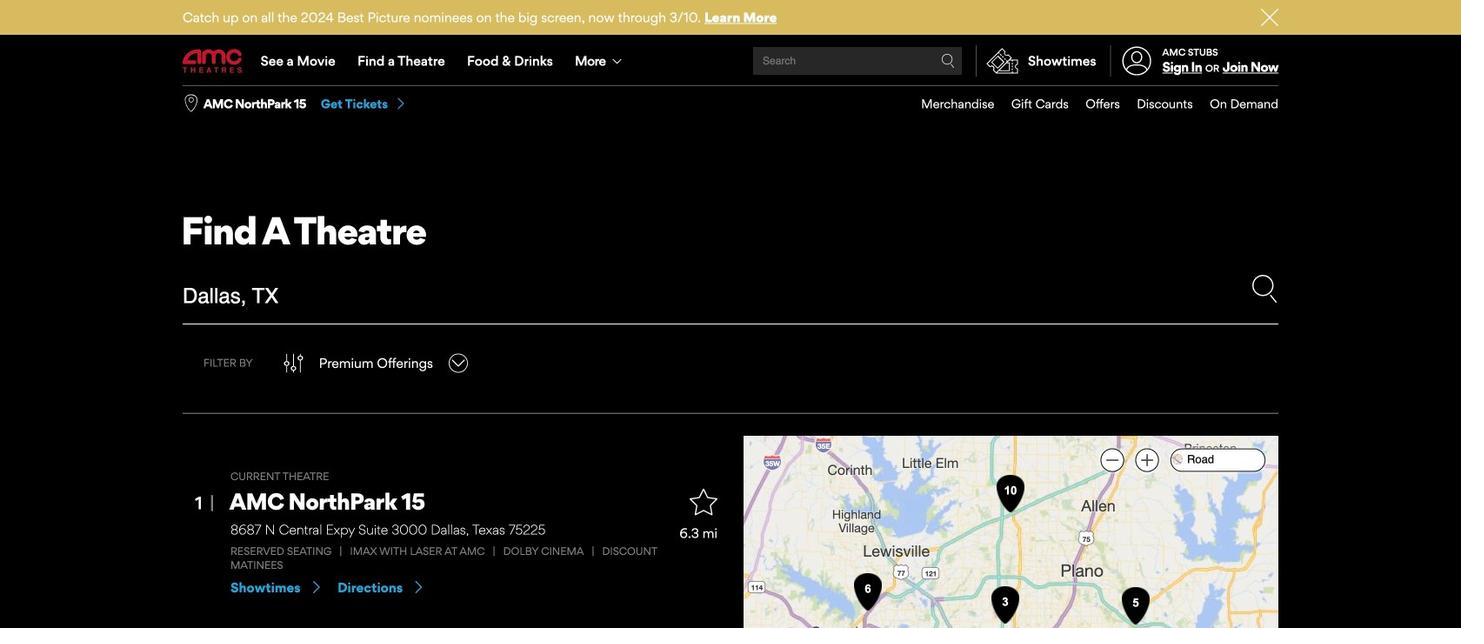 Task type: locate. For each thing, give the bounding box(es) containing it.
0 vertical spatial menu
[[183, 37, 1279, 85]]

3 menu item from the left
[[1069, 86, 1120, 122]]

premium formats element
[[231, 545, 671, 572]]

submit search image
[[1251, 275, 1279, 303]]

2 menu item from the left
[[995, 86, 1069, 122]]

submit search icon image
[[941, 54, 955, 68]]

sign in or join amc stubs element
[[1110, 37, 1279, 85]]

showtimes image
[[977, 45, 1028, 77]]

Search by City, Zip or Theatre text field
[[183, 275, 1176, 316]]

4 menu item from the left
[[1120, 86, 1193, 122]]

menu
[[183, 37, 1279, 85], [904, 86, 1279, 122]]

amc logo image
[[183, 49, 244, 73], [183, 49, 244, 73]]

menu item
[[904, 86, 995, 122], [995, 86, 1069, 122], [1069, 86, 1120, 122], [1120, 86, 1193, 122], [1193, 86, 1279, 122]]



Task type: describe. For each thing, give the bounding box(es) containing it.
cookie consent banner dialog
[[0, 581, 1461, 628]]

search the AMC website text field
[[760, 54, 941, 67]]

Click to Favorite this theatre checkbox
[[690, 488, 718, 516]]

5 menu item from the left
[[1193, 86, 1279, 122]]

1 menu item from the left
[[904, 86, 995, 122]]

user profile image
[[1113, 46, 1161, 75]]

1 vertical spatial menu
[[904, 86, 1279, 122]]



Task type: vqa. For each thing, say whether or not it's contained in the screenshot.
More "button" on the top of page
no



